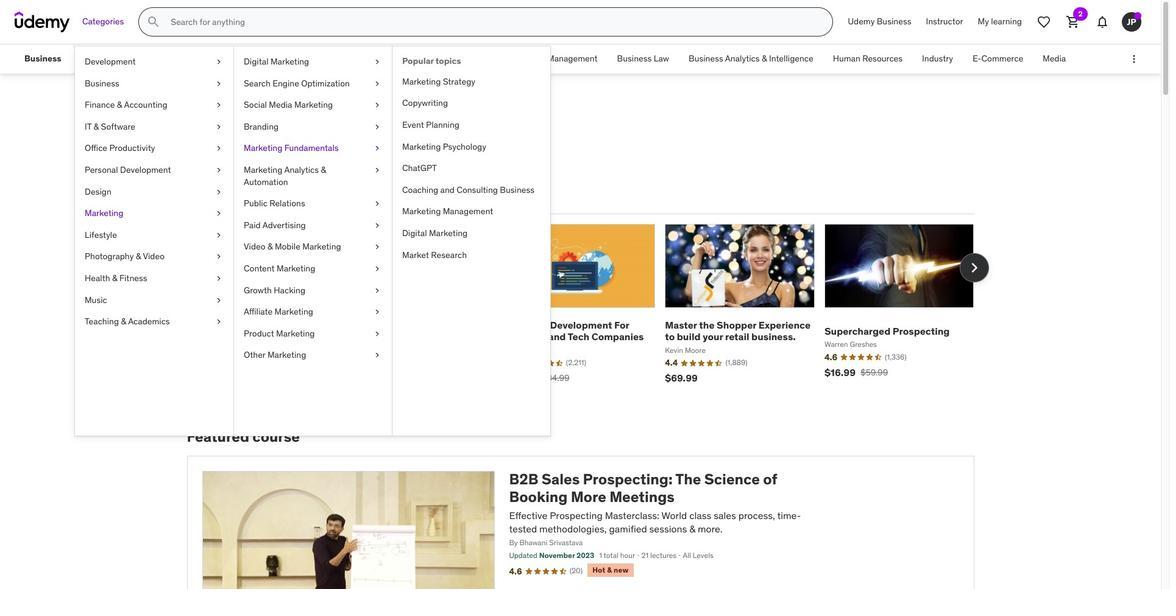 Task type: describe. For each thing, give the bounding box(es) containing it.
categories
[[82, 16, 124, 27]]

get
[[265, 155, 288, 174]]

1 horizontal spatial business link
[[75, 73, 233, 95]]

most popular
[[189, 192, 251, 204]]

human resources link
[[823, 44, 912, 74]]

more
[[571, 488, 606, 507]]

you
[[291, 155, 316, 174]]

marketing down coaching
[[402, 206, 441, 217]]

booking
[[509, 488, 568, 507]]

marketing up lifestyle
[[85, 208, 123, 219]]

xsmall image for music
[[214, 295, 224, 307]]

other marketing link
[[234, 345, 392, 367]]

analytics for marketing
[[284, 165, 319, 176]]

wishlist image
[[1037, 15, 1051, 29]]

xsmall image for video & mobile marketing
[[372, 242, 382, 254]]

4.6
[[509, 567, 522, 578]]

accounting
[[124, 99, 167, 110]]

Search for anything text field
[[168, 12, 818, 32]]

digital inside marketing fundamentals "element"
[[402, 228, 427, 239]]

tested
[[509, 524, 537, 536]]

xsmall image for product marketing
[[372, 328, 382, 340]]

xsmall image for marketing analytics & automation
[[372, 165, 382, 176]]

management for project management
[[547, 53, 598, 64]]

project management
[[518, 53, 598, 64]]

law
[[654, 53, 669, 64]]

all
[[683, 552, 691, 561]]

academics
[[128, 316, 170, 327]]

master the shopper experience to build your retail business.
[[665, 319, 811, 343]]

project
[[518, 53, 545, 64]]

& for finance & accounting
[[117, 99, 122, 110]]

master the shopper experience to build your retail business. link
[[665, 319, 811, 343]]

more subcategory menu links image
[[1128, 53, 1140, 65]]

marketing down marketing management on the left of page
[[429, 228, 468, 239]]

business inside marketing fundamentals "element"
[[500, 185, 535, 196]]

growth hacking
[[244, 285, 305, 296]]

branding link
[[234, 116, 392, 138]]

market research
[[402, 250, 467, 261]]

0 horizontal spatial to
[[247, 155, 262, 174]]

software
[[101, 121, 135, 132]]

paid advertising link
[[234, 215, 392, 237]]

business development for startups and tech companies
[[506, 319, 644, 343]]

personal
[[85, 165, 118, 176]]

xsmall image for it & software
[[214, 121, 224, 133]]

0 vertical spatial development
[[85, 56, 136, 67]]

featured course
[[187, 428, 300, 447]]

industry
[[922, 53, 953, 64]]

project management link
[[508, 44, 607, 74]]

xsmall image for office productivity
[[214, 143, 224, 155]]

xsmall image for digital marketing
[[372, 56, 382, 68]]

industry link
[[912, 44, 963, 74]]

0 vertical spatial media
[[1043, 53, 1066, 64]]

xsmall image for marketing fundamentals
[[372, 143, 382, 155]]

and inside marketing fundamentals "element"
[[440, 185, 455, 196]]

marketing strategy link
[[393, 71, 550, 93]]

shopping cart with 2 items image
[[1066, 15, 1081, 29]]

development for personal
[[120, 165, 171, 176]]

& for hot & new
[[607, 566, 612, 575]]

marketing strategy
[[402, 76, 475, 87]]

process,
[[739, 510, 775, 522]]

tech
[[568, 331, 589, 343]]

office productivity
[[85, 143, 155, 154]]

media link
[[1033, 44, 1076, 74]]

marketing down paid advertising link on the left of page
[[302, 242, 341, 253]]

it & software
[[85, 121, 135, 132]]

& for health & fitness
[[112, 273, 117, 284]]

marketing down 'product marketing'
[[268, 350, 306, 361]]

total
[[604, 552, 619, 561]]

supercharged prospecting
[[825, 325, 950, 337]]

fitness
[[119, 273, 147, 284]]

submit search image
[[146, 15, 161, 29]]

& left intelligence
[[762, 53, 767, 64]]

sales
[[714, 510, 736, 522]]

& for video & mobile marketing
[[268, 242, 273, 253]]

business inside 'link'
[[617, 53, 652, 64]]

video & mobile marketing
[[244, 242, 341, 253]]

fundamentals
[[284, 143, 339, 154]]

business right udemy
[[877, 16, 912, 27]]

xsmall image for growth hacking
[[372, 285, 382, 297]]

business left 'arrow pointing to subcategory menu links' image on the top left
[[24, 53, 61, 64]]

xsmall image for business
[[214, 78, 224, 90]]

search
[[244, 78, 271, 89]]

0 horizontal spatial digital marketing link
[[234, 51, 392, 73]]

digital marketing inside marketing fundamentals "element"
[[402, 228, 468, 239]]

xsmall image for lifestyle
[[214, 230, 224, 242]]

market research link
[[393, 245, 550, 266]]

business law
[[617, 53, 669, 64]]

it
[[85, 121, 92, 132]]

xsmall image for public relations
[[372, 198, 382, 210]]

marketing down hacking
[[275, 307, 313, 318]]

you have alerts image
[[1134, 12, 1142, 20]]

growth
[[244, 285, 272, 296]]

marketing down video & mobile marketing
[[277, 263, 315, 274]]

xsmall image for other marketing
[[372, 350, 382, 362]]

business analytics & intelligence
[[689, 53, 814, 64]]

course
[[253, 428, 300, 447]]

xsmall image for development
[[214, 56, 224, 68]]

coaching
[[402, 185, 438, 196]]

more.
[[698, 524, 723, 536]]

gamified
[[609, 524, 647, 536]]

business strategy
[[368, 53, 437, 64]]

1 vertical spatial courses
[[187, 155, 244, 174]]

for
[[614, 319, 629, 332]]

marketing analytics & automation link
[[234, 160, 392, 193]]

updated november 2023
[[509, 552, 594, 561]]

personal development
[[85, 165, 171, 176]]

business right law
[[689, 53, 723, 64]]

& inside marketing analytics & automation
[[321, 165, 326, 176]]

xsmall image for design
[[214, 186, 224, 198]]

1 horizontal spatial digital marketing link
[[393, 223, 550, 245]]

xsmall image for affiliate marketing
[[372, 307, 382, 319]]

copywriting
[[402, 98, 448, 109]]

0 vertical spatial digital marketing
[[244, 56, 309, 67]]

business law link
[[607, 44, 679, 74]]

& for photography & video
[[136, 251, 141, 262]]

photography & video
[[85, 251, 165, 262]]

public
[[244, 198, 267, 209]]

music link
[[75, 290, 233, 312]]

categories button
[[75, 7, 131, 37]]

popular
[[215, 192, 251, 204]]

design link
[[75, 181, 233, 203]]

marketing inside marketing analytics & automation
[[244, 165, 282, 176]]

bhawani
[[520, 539, 548, 548]]

coaching and consulting business link
[[393, 180, 550, 201]]

marketing down affiliate marketing link
[[276, 328, 315, 339]]

copywriting link
[[393, 93, 550, 115]]

master
[[665, 319, 697, 332]]

paid advertising
[[244, 220, 306, 231]]

updated
[[509, 552, 537, 561]]

management inside "link"
[[258, 53, 308, 64]]

finance & accounting link
[[75, 95, 233, 116]]

product marketing
[[244, 328, 315, 339]]

class
[[689, 510, 711, 522]]

to inside master the shopper experience to build your retail business.
[[665, 331, 675, 343]]

development link
[[75, 51, 233, 73]]

jp
[[1127, 16, 1137, 27]]

21
[[641, 552, 649, 561]]



Task type: vqa. For each thing, say whether or not it's contained in the screenshot.
bottommost Learn
no



Task type: locate. For each thing, give the bounding box(es) containing it.
hacking
[[274, 285, 305, 296]]

business left the popular
[[368, 53, 402, 64]]

1 vertical spatial and
[[548, 331, 566, 343]]

0 vertical spatial sales
[[187, 102, 238, 128]]

xsmall image inside development link
[[214, 56, 224, 68]]

affiliate
[[244, 307, 273, 318]]

video & mobile marketing link
[[234, 237, 392, 258]]

photography
[[85, 251, 134, 262]]

2 vertical spatial development
[[550, 319, 612, 332]]

strategy inside marketing fundamentals "element"
[[443, 76, 475, 87]]

xsmall image inside design 'link'
[[214, 186, 224, 198]]

1 vertical spatial strategy
[[443, 76, 475, 87]]

carousel element
[[187, 224, 989, 400]]

business inside business development for startups and tech companies
[[506, 319, 548, 332]]

marketing inside "link"
[[402, 141, 441, 152]]

new
[[614, 566, 629, 575]]

xsmall image for social media marketing
[[372, 99, 382, 111]]

public relations
[[244, 198, 305, 209]]

business left "tech"
[[506, 319, 548, 332]]

startups
[[506, 331, 546, 343]]

xsmall image for marketing
[[214, 208, 224, 220]]

& right it
[[94, 121, 99, 132]]

xsmall image for finance & accounting
[[214, 99, 224, 111]]

by
[[509, 539, 518, 548]]

0 vertical spatial to
[[247, 155, 262, 174]]

video down the lifestyle link
[[143, 251, 165, 262]]

& right health
[[112, 273, 117, 284]]

management for marketing management
[[443, 206, 493, 217]]

analytics inside marketing analytics & automation
[[284, 165, 319, 176]]

commerce
[[982, 53, 1023, 64]]

1 horizontal spatial video
[[244, 242, 265, 253]]

sales left social
[[187, 102, 238, 128]]

& right "teaching"
[[121, 316, 126, 327]]

1
[[599, 552, 602, 561]]

0 vertical spatial digital
[[244, 56, 268, 67]]

0 horizontal spatial media
[[269, 99, 292, 110]]

affiliate marketing
[[244, 307, 313, 318]]

sales courses
[[187, 102, 321, 128]]

marketing up get
[[244, 143, 282, 154]]

and up marketing management on the left of page
[[440, 185, 455, 196]]

entrepreneurship
[[92, 53, 158, 64]]

digital marketing up market research
[[402, 228, 468, 239]]

health & fitness
[[85, 273, 147, 284]]

growth hacking link
[[234, 280, 392, 302]]

xsmall image for paid advertising
[[372, 220, 382, 232]]

xsmall image inside affiliate marketing link
[[372, 307, 382, 319]]

photography & video link
[[75, 246, 233, 268]]

1 horizontal spatial sales
[[542, 471, 580, 489]]

b2b sales prospecting: the science of booking more meetings effective prospecting masterclass: world class sales process, time- tested methodologies, gamified sessions & more. by bhawani srivastava
[[509, 471, 801, 548]]

teaching
[[85, 316, 119, 327]]

of
[[763, 471, 777, 489]]

affiliate marketing link
[[234, 302, 392, 323]]

sales inside b2b sales prospecting: the science of booking more meetings effective prospecting masterclass: world class sales process, time- tested methodologies, gamified sessions & more. by bhawani srivastava
[[542, 471, 580, 489]]

0 vertical spatial prospecting
[[893, 325, 950, 337]]

to left build
[[665, 331, 675, 343]]

marketing fundamentals element
[[392, 46, 550, 436]]

& right you
[[321, 165, 326, 176]]

lifestyle
[[85, 230, 117, 241]]

xsmall image for branding
[[372, 121, 382, 133]]

development inside business development for startups and tech companies
[[550, 319, 612, 332]]

xsmall image inside office productivity link
[[214, 143, 224, 155]]

product
[[244, 328, 274, 339]]

science
[[704, 471, 760, 489]]

1 horizontal spatial to
[[665, 331, 675, 343]]

1 vertical spatial digital marketing link
[[393, 223, 550, 245]]

sales
[[187, 102, 238, 128], [542, 471, 580, 489]]

hour
[[620, 552, 635, 561]]

xsmall image inside the marketing fundamentals link
[[372, 143, 382, 155]]

1 horizontal spatial media
[[1043, 53, 1066, 64]]

digital up search
[[244, 56, 268, 67]]

0 horizontal spatial video
[[143, 251, 165, 262]]

xsmall image for personal development
[[214, 165, 224, 176]]

management up engine
[[258, 53, 308, 64]]

analytics left intelligence
[[725, 53, 760, 64]]

&
[[762, 53, 767, 64], [117, 99, 122, 110], [94, 121, 99, 132], [321, 165, 326, 176], [268, 242, 273, 253], [136, 251, 141, 262], [112, 273, 117, 284], [121, 316, 126, 327], [689, 524, 695, 536], [607, 566, 612, 575]]

development for business
[[550, 319, 612, 332]]

marketing link
[[75, 203, 233, 225]]

popular topics
[[402, 55, 461, 66]]

1 horizontal spatial management
[[443, 206, 493, 217]]

1 horizontal spatial digital
[[402, 228, 427, 239]]

xsmall image inside photography & video link
[[214, 251, 224, 263]]

xsmall image inside the "music" link
[[214, 295, 224, 307]]

courses
[[242, 102, 321, 128], [187, 155, 244, 174]]

digital marketing link
[[234, 51, 392, 73], [393, 223, 550, 245]]

xsmall image inside paid advertising link
[[372, 220, 382, 232]]

supercharged prospecting link
[[825, 325, 950, 337]]

next image
[[965, 258, 984, 278]]

digital marketing
[[244, 56, 309, 67], [402, 228, 468, 239]]

marketing management link
[[393, 201, 550, 223]]

& down class
[[689, 524, 695, 536]]

entrepreneurship link
[[82, 44, 168, 74]]

marketing down search engine optimization link
[[294, 99, 333, 110]]

content marketing link
[[234, 258, 392, 280]]

xsmall image inside teaching & academics link
[[214, 316, 224, 328]]

0 vertical spatial analytics
[[725, 53, 760, 64]]

to up automation
[[247, 155, 262, 174]]

1 horizontal spatial strategy
[[443, 76, 475, 87]]

human resources
[[833, 53, 903, 64]]

topics
[[436, 55, 461, 66]]

xsmall image inside public relations "link"
[[372, 198, 382, 210]]

1 vertical spatial prospecting
[[550, 510, 603, 522]]

courses up most popular
[[187, 155, 244, 174]]

marketing analytics & automation
[[244, 165, 326, 187]]

xsmall image inside personal development link
[[214, 165, 224, 176]]

2 link
[[1059, 7, 1088, 37]]

digital marketing link up optimization
[[234, 51, 392, 73]]

1 vertical spatial digital marketing
[[402, 228, 468, 239]]

1 horizontal spatial prospecting
[[893, 325, 950, 337]]

other
[[244, 350, 265, 361]]

instructor
[[926, 16, 963, 27]]

intelligence
[[769, 53, 814, 64]]

0 horizontal spatial sales
[[187, 102, 238, 128]]

0 horizontal spatial management
[[258, 53, 308, 64]]

business strategy link
[[358, 44, 446, 74]]

business left law
[[617, 53, 652, 64]]

xsmall image inside the marketing link
[[214, 208, 224, 220]]

and inside business development for startups and tech companies
[[548, 331, 566, 343]]

relations
[[270, 198, 305, 209]]

xsmall image inside growth hacking link
[[372, 285, 382, 297]]

advertising
[[262, 220, 306, 231]]

analytics for business
[[725, 53, 760, 64]]

(20)
[[570, 567, 583, 576]]

marketing up engine
[[271, 56, 309, 67]]

health & fitness link
[[75, 268, 233, 290]]

development
[[85, 56, 136, 67], [120, 165, 171, 176], [550, 319, 612, 332]]

xsmall image for teaching & academics
[[214, 316, 224, 328]]

1 horizontal spatial analytics
[[725, 53, 760, 64]]

xsmall image inside branding link
[[372, 121, 382, 133]]

search engine optimization link
[[234, 73, 392, 95]]

business analytics & intelligence link
[[679, 44, 823, 74]]

digital marketing up engine
[[244, 56, 309, 67]]

prospecting inside 'carousel' element
[[893, 325, 950, 337]]

strategy for marketing strategy
[[443, 76, 475, 87]]

xsmall image inside the other marketing link
[[372, 350, 382, 362]]

hot & new
[[593, 566, 629, 575]]

analytics down fundamentals
[[284, 165, 319, 176]]

& right "hot"
[[607, 566, 612, 575]]

xsmall image inside social media marketing link
[[372, 99, 382, 111]]

sessions
[[649, 524, 687, 536]]

chatgpt link
[[393, 158, 550, 180]]

xsmall image for photography & video
[[214, 251, 224, 263]]

business link down udemy image
[[15, 44, 71, 74]]

business link
[[15, 44, 71, 74], [75, 73, 233, 95]]

xsmall image inside video & mobile marketing link
[[372, 242, 382, 254]]

digital
[[244, 56, 268, 67], [402, 228, 427, 239]]

strategy for business strategy
[[404, 53, 437, 64]]

marketing up chatgpt
[[402, 141, 441, 152]]

operations
[[456, 53, 498, 64]]

0 horizontal spatial digital
[[244, 56, 268, 67]]

management inside "marketing management" link
[[443, 206, 493, 217]]

2
[[1078, 9, 1083, 18]]

0 horizontal spatial and
[[440, 185, 455, 196]]

business up finance
[[85, 78, 119, 89]]

udemy image
[[15, 12, 70, 32]]

0 horizontal spatial analytics
[[284, 165, 319, 176]]

consulting
[[457, 185, 498, 196]]

event planning link
[[393, 115, 550, 136]]

0 vertical spatial strategy
[[404, 53, 437, 64]]

& right finance
[[117, 99, 122, 110]]

0 horizontal spatial digital marketing
[[244, 56, 309, 67]]

digital up 'market' at left top
[[402, 228, 427, 239]]

1 vertical spatial to
[[665, 331, 675, 343]]

notifications image
[[1095, 15, 1110, 29]]

xsmall image for health & fitness
[[214, 273, 224, 285]]

xsmall image inside the finance & accounting link
[[214, 99, 224, 111]]

xsmall image inside search engine optimization link
[[372, 78, 382, 90]]

0 horizontal spatial business link
[[15, 44, 71, 74]]

digital marketing link up research
[[393, 223, 550, 245]]

health
[[85, 273, 110, 284]]

& up fitness
[[136, 251, 141, 262]]

media down wishlist image at the right of the page
[[1043, 53, 1066, 64]]

0 vertical spatial digital marketing link
[[234, 51, 392, 73]]

xsmall image inside the lifestyle link
[[214, 230, 224, 242]]

xsmall image
[[214, 99, 224, 111], [214, 143, 224, 155], [372, 143, 382, 155], [214, 186, 224, 198], [372, 220, 382, 232], [214, 230, 224, 242], [372, 285, 382, 297], [372, 307, 382, 319], [372, 328, 382, 340], [372, 350, 382, 362]]

trending
[[265, 192, 306, 204]]

arrow pointing to subcategory menu links image
[[71, 44, 82, 74]]

marketing down the popular
[[402, 76, 441, 87]]

hot
[[593, 566, 605, 575]]

prospecting:
[[583, 471, 673, 489]]

1 vertical spatial media
[[269, 99, 292, 110]]

1 vertical spatial analytics
[[284, 165, 319, 176]]

social media marketing link
[[234, 95, 392, 116]]

automation
[[244, 176, 288, 187]]

sales right b2b
[[542, 471, 580, 489]]

1 horizontal spatial digital marketing
[[402, 228, 468, 239]]

1 vertical spatial development
[[120, 165, 171, 176]]

management inside project management link
[[547, 53, 598, 64]]

xsmall image inside content marketing link
[[372, 263, 382, 275]]

xsmall image inside marketing analytics & automation link
[[372, 165, 382, 176]]

shopper
[[717, 319, 757, 332]]

paid
[[244, 220, 261, 231]]

teaching & academics link
[[75, 312, 233, 333]]

& inside b2b sales prospecting: the science of booking more meetings effective prospecting masterclass: world class sales process, time- tested methodologies, gamified sessions & more. by bhawani srivastava
[[689, 524, 695, 536]]

management link
[[248, 44, 318, 74]]

0 vertical spatial and
[[440, 185, 455, 196]]

office productivity link
[[75, 138, 233, 160]]

& for it & software
[[94, 121, 99, 132]]

1 vertical spatial digital
[[402, 228, 427, 239]]

media down engine
[[269, 99, 292, 110]]

management down coaching and consulting business link
[[443, 206, 493, 217]]

courses down engine
[[242, 102, 321, 128]]

analytics
[[725, 53, 760, 64], [284, 165, 319, 176]]

1 vertical spatial sales
[[542, 471, 580, 489]]

& left 'mobile'
[[268, 242, 273, 253]]

1 total hour
[[599, 552, 635, 561]]

udemy business
[[848, 16, 912, 27]]

business right consulting
[[500, 185, 535, 196]]

meetings
[[610, 488, 675, 507]]

marketing up automation
[[244, 165, 282, 176]]

business link up accounting
[[75, 73, 233, 95]]

xsmall image inside product marketing link
[[372, 328, 382, 340]]

2 horizontal spatial management
[[547, 53, 598, 64]]

masterclass:
[[605, 510, 659, 522]]

prospecting inside b2b sales prospecting: the science of booking more meetings effective prospecting masterclass: world class sales process, time- tested methodologies, gamified sessions & more. by bhawani srivastava
[[550, 510, 603, 522]]

communication link
[[168, 44, 248, 74]]

& for teaching & academics
[[121, 316, 126, 327]]

0 horizontal spatial prospecting
[[550, 510, 603, 522]]

retail
[[725, 331, 749, 343]]

video down the paid
[[244, 242, 265, 253]]

xsmall image inside it & software link
[[214, 121, 224, 133]]

xsmall image for content marketing
[[372, 263, 382, 275]]

management right project
[[547, 53, 598, 64]]

xsmall image inside the health & fitness link
[[214, 273, 224, 285]]

psychology
[[443, 141, 486, 152]]

xsmall image
[[214, 56, 224, 68], [372, 56, 382, 68], [214, 78, 224, 90], [372, 78, 382, 90], [372, 99, 382, 111], [214, 121, 224, 133], [372, 121, 382, 133], [214, 165, 224, 176], [372, 165, 382, 176], [372, 198, 382, 210], [214, 208, 224, 220], [372, 242, 382, 254], [214, 251, 224, 263], [372, 263, 382, 275], [214, 273, 224, 285], [214, 295, 224, 307], [214, 316, 224, 328]]

0 vertical spatial courses
[[242, 102, 321, 128]]

xsmall image for search engine optimization
[[372, 78, 382, 90]]

0 horizontal spatial strategy
[[404, 53, 437, 64]]

marketing psychology
[[402, 141, 486, 152]]

marketing fundamentals link
[[234, 138, 392, 160]]

and left "tech"
[[548, 331, 566, 343]]

1 horizontal spatial and
[[548, 331, 566, 343]]



